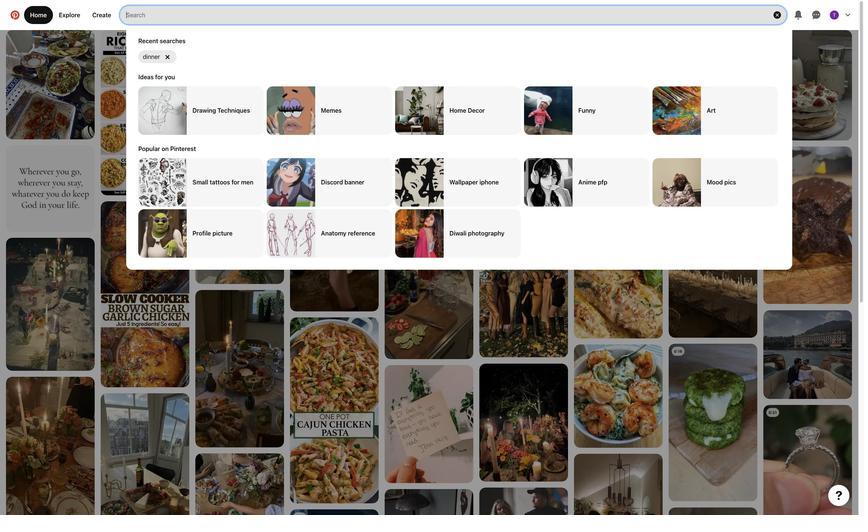 Task type: vqa. For each thing, say whether or not it's contained in the screenshot.
Tyler Black image
yes



Task type: describe. For each thing, give the bounding box(es) containing it.
tyler black image
[[831, 11, 840, 20]]

this contains an image of: valerie quant spread image
[[196, 197, 284, 285]]

on
[[162, 145, 169, 152]]

Search text field
[[126, 6, 764, 24]]

iphone
[[480, 179, 499, 186]]

popular on pinterest
[[138, 145, 196, 152]]

recent
[[138, 38, 158, 44]]

wallpaper
[[450, 179, 479, 186]]

1 vertical spatial for
[[232, 179, 240, 186]]

this contains an image of: creamed spinach tortellini image
[[574, 345, 663, 448]]

wallpaper iphone link
[[396, 158, 521, 206]]

anatomy reference link
[[267, 209, 393, 258]]

this contains an image of: honey butter chicken image
[[290, 510, 379, 515]]

popular
[[138, 145, 160, 152]]

home for home decor
[[450, 107, 467, 114]]

this contains an image of: marry me chicken image
[[574, 153, 663, 339]]

home link
[[24, 6, 53, 24]]

decor
[[468, 107, 485, 114]]

this contains an image of: best homemade brownies recipe image
[[764, 147, 853, 304]]

dinner link
[[138, 50, 177, 63]]

anime pfp
[[579, 179, 608, 186]]

funny link
[[524, 86, 650, 135]]

photography
[[469, 230, 505, 237]]

men
[[241, 179, 254, 186]]

profile picture link
[[138, 209, 264, 258]]

picture
[[213, 230, 233, 237]]

mood pics link
[[653, 158, 779, 206]]

pics
[[725, 179, 737, 186]]

memes link
[[267, 86, 393, 135]]

this contains: buffalo chicken pasta with extra creamy sauce and topped with parsley image
[[480, 30, 568, 194]]

anatomy
[[321, 230, 347, 237]]

this contains an image of: @malli.botanicals image
[[669, 180, 758, 338]]

this contains an image of: friendsgiving image
[[480, 200, 568, 358]]

wallpaper iphone
[[450, 179, 499, 186]]

memes
[[321, 107, 342, 114]]

0 horizontal spatial for
[[155, 74, 163, 80]]

this contains an image of: girls night image
[[290, 194, 379, 312]]

pfp
[[598, 179, 608, 186]]

this contains an image of: kukotu image
[[764, 30, 853, 141]]

ideas for you
[[138, 74, 175, 80]]

tattoos
[[210, 179, 230, 186]]

dinner
[[143, 53, 160, 60]]

small tattoos for men link
[[138, 158, 264, 206]]

recent searches
[[138, 38, 186, 44]]

art
[[707, 107, 716, 114]]



Task type: locate. For each thing, give the bounding box(es) containing it.
this contains: healthy burgers, veggie delights, keto recipes, broccoli burger image
[[669, 344, 758, 502]]

anatomy reference
[[321, 230, 376, 237]]

this contains an image of: slow cooker brown sugar garlic chicken - dinner, then dessert image
[[101, 202, 189, 406]]

profile picture
[[193, 230, 233, 237]]

this contains an image of: 8 easy rice recipes image
[[101, 30, 189, 196]]

profile
[[193, 230, 211, 237]]

home decor link
[[396, 86, 521, 135]]

diwali photography
[[450, 230, 505, 237]]

this contains an image of: ashleesearle image
[[574, 30, 663, 147]]

this contains an image of: if god is everything you have - you have everything you need image
[[385, 365, 474, 484]]

ideas
[[138, 74, 154, 80]]

create link
[[86, 6, 117, 24]]

diwali
[[450, 230, 467, 237]]

list
[[0, 30, 859, 515]]

you
[[165, 74, 175, 80]]

0 vertical spatial for
[[155, 74, 163, 80]]

home decor
[[450, 107, 485, 114]]

0 horizontal spatial home
[[30, 12, 47, 18]]

1 horizontal spatial for
[[232, 179, 240, 186]]

anime
[[579, 179, 597, 186]]

drawing techniques
[[193, 107, 250, 114]]

for
[[155, 74, 163, 80], [232, 179, 240, 186]]

summer 2022 italy spain france ocean coconut girl hawaii sun sunburn tanning healthy glow yoga beach surfing bikini inspo image
[[196, 454, 284, 515]]

discord banner link
[[267, 158, 393, 206]]

discord banner
[[321, 179, 365, 186]]

home for home
[[30, 12, 47, 18]]

diwali photography link
[[396, 209, 521, 258]]

mood pics
[[707, 179, 737, 186]]

create
[[92, 12, 111, 18]]

small tattoos for men
[[193, 179, 254, 186]]

banner
[[345, 179, 365, 186]]

drawing
[[193, 107, 216, 114]]

for left men
[[232, 179, 240, 186]]

small
[[193, 179, 208, 186]]

this contains an image of: one pot cajun chicken pasta - cooking classy image
[[290, 318, 379, 509]]

explore
[[59, 12, 80, 18]]

funny
[[579, 107, 596, 114]]

art link
[[653, 86, 779, 135]]

drawing techniques link
[[138, 86, 264, 135]]

home
[[30, 12, 47, 18], [450, 107, 467, 114]]

1 horizontal spatial home
[[450, 107, 467, 114]]

discord
[[321, 179, 343, 186]]

this contains an image of: round shape diamond with side diamonds in platinum setting image
[[764, 405, 853, 515]]

this contains an image of: image
[[6, 30, 95, 139], [196, 30, 284, 191], [290, 30, 379, 188], [669, 30, 758, 174], [385, 194, 474, 359], [6, 238, 95, 371], [196, 290, 284, 448], [764, 311, 853, 399], [6, 377, 95, 515], [101, 394, 189, 515], [574, 454, 663, 515], [385, 490, 474, 515], [669, 508, 758, 515]]

this contains an image of: annekee molenaar & matthijs de ligt image
[[480, 488, 568, 515]]

1 vertical spatial home
[[450, 107, 467, 114]]

techniques
[[218, 107, 250, 114]]

anime pfp link
[[524, 158, 650, 206]]

searches
[[160, 38, 186, 44]]

mood
[[707, 179, 723, 186]]

0 vertical spatial home
[[30, 12, 47, 18]]

home left explore link on the top left of page
[[30, 12, 47, 18]]

explore link
[[53, 6, 86, 24]]

home left 'decor'
[[450, 107, 467, 114]]

reference
[[348, 230, 376, 237]]

this contains an image of: 💐🌷🌻 image
[[480, 364, 568, 482]]

pinterest
[[170, 145, 196, 152]]

this contains an image of: wherever you go keep god in your life. image
[[6, 146, 95, 232]]

for left you
[[155, 74, 163, 80]]



